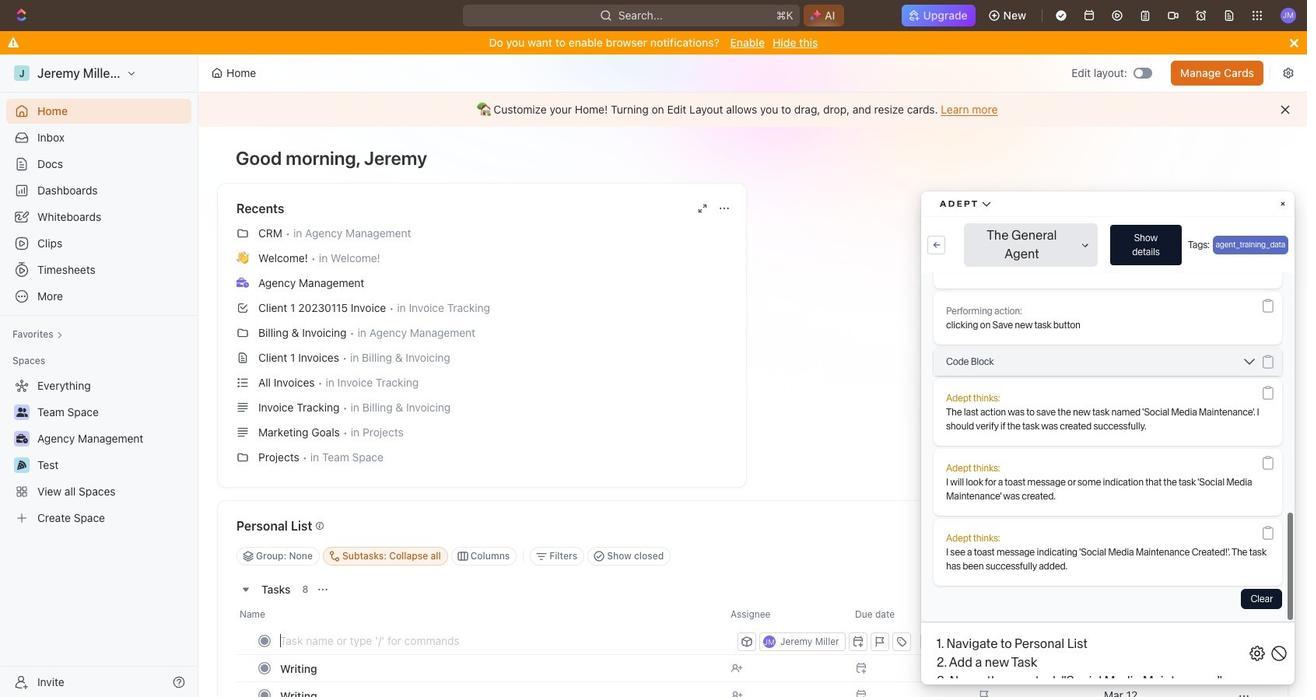 Task type: locate. For each thing, give the bounding box(es) containing it.
business time image
[[237, 278, 249, 288]]

pizza slice image
[[17, 461, 26, 470]]

alert
[[198, 93, 1307, 127]]

user group image
[[16, 408, 28, 417]]

sidebar navigation
[[0, 54, 202, 697]]

tree
[[6, 374, 191, 531]]



Task type: describe. For each thing, give the bounding box(es) containing it.
jeremy miller's workspace, , element
[[14, 65, 30, 81]]

Search tasks... text field
[[1052, 545, 1208, 568]]

Task name or type '/' for commands text field
[[280, 628, 735, 653]]

tree inside sidebar navigation
[[6, 374, 191, 531]]

business time image
[[16, 434, 28, 444]]



Task type: vqa. For each thing, say whether or not it's contained in the screenshot.
the working in the Pulse: Live Overview Dialog
no



